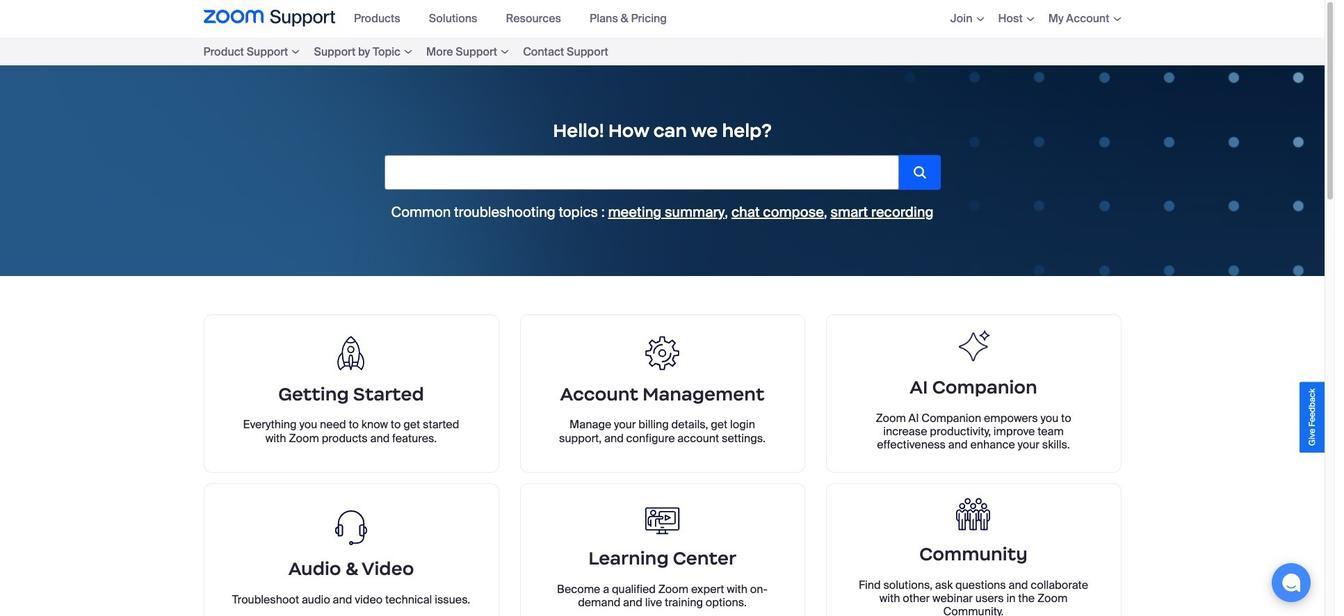 Task type: locate. For each thing, give the bounding box(es) containing it.
open chat image
[[1282, 573, 1302, 593]]

Search text field
[[385, 156, 898, 189]]

menu bar
[[346, 0, 687, 38], [930, 0, 1122, 38], [203, 38, 657, 65]]

None search field
[[384, 155, 909, 190]]

search image
[[914, 166, 926, 179], [914, 166, 926, 179]]

zoom support image
[[203, 10, 335, 28]]

main content
[[0, 65, 1325, 616]]



Task type: vqa. For each thing, say whether or not it's contained in the screenshot.
Zoom Support "image"
yes



Task type: describe. For each thing, give the bounding box(es) containing it.
clear image
[[898, 168, 909, 179]]



